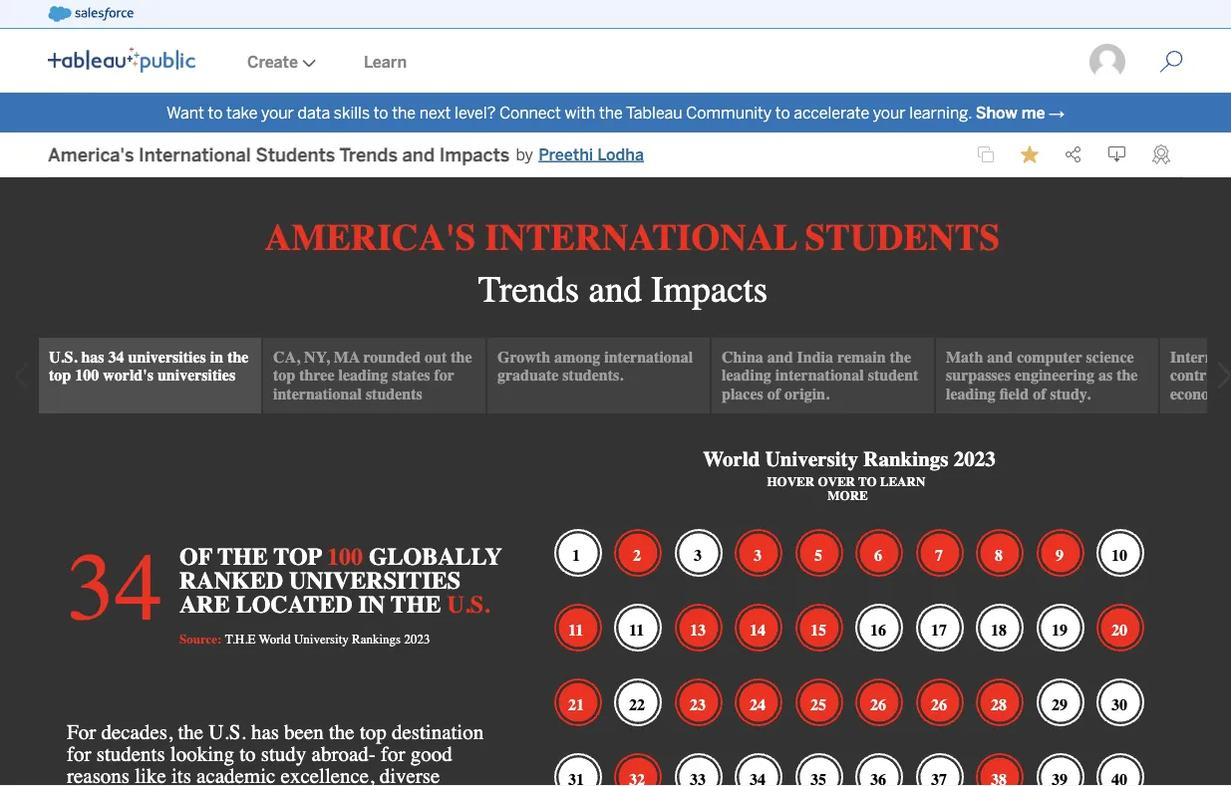 Task type: describe. For each thing, give the bounding box(es) containing it.
trends
[[339, 143, 398, 165]]

and
[[402, 143, 435, 165]]

2 to from the left
[[373, 103, 388, 122]]

1 the from the left
[[392, 103, 416, 122]]

tableau
[[626, 103, 682, 122]]

students
[[256, 143, 335, 165]]

connect
[[499, 103, 561, 122]]

skills
[[334, 103, 370, 122]]

logo image
[[48, 47, 195, 73]]

lodha
[[597, 145, 644, 164]]

international
[[139, 143, 251, 165]]

→
[[1049, 103, 1065, 122]]

tara.schultz image
[[1088, 42, 1128, 82]]

preethi
[[539, 145, 593, 164]]

impacts
[[439, 143, 510, 165]]

take
[[226, 103, 258, 122]]

nominate for viz of the day image
[[1152, 145, 1170, 164]]

learn
[[364, 52, 407, 71]]

me
[[1022, 103, 1045, 122]]

learning.
[[909, 103, 972, 122]]

next
[[419, 103, 451, 122]]

accelerate
[[794, 103, 870, 122]]

2 the from the left
[[599, 103, 623, 122]]

create button
[[223, 31, 340, 93]]

salesforce logo image
[[48, 6, 133, 22]]

1 your from the left
[[261, 103, 294, 122]]

show me link
[[976, 103, 1045, 122]]

show
[[976, 103, 1017, 122]]



Task type: locate. For each thing, give the bounding box(es) containing it.
disabled by author image
[[977, 146, 995, 163]]

community
[[686, 103, 772, 122]]

data
[[298, 103, 330, 122]]

to left accelerate
[[775, 103, 790, 122]]

by
[[516, 145, 533, 164]]

2 your from the left
[[873, 103, 906, 122]]

1 horizontal spatial the
[[599, 103, 623, 122]]

1 horizontal spatial to
[[373, 103, 388, 122]]

to left take
[[208, 103, 223, 122]]

go to search image
[[1136, 50, 1207, 74]]

the right with
[[599, 103, 623, 122]]

your left learning.
[[873, 103, 906, 122]]

learn link
[[340, 31, 431, 93]]

1 horizontal spatial your
[[873, 103, 906, 122]]

your right take
[[261, 103, 294, 122]]

to
[[208, 103, 223, 122], [373, 103, 388, 122], [775, 103, 790, 122]]

1 to from the left
[[208, 103, 223, 122]]

level?
[[455, 103, 496, 122]]

0 horizontal spatial your
[[261, 103, 294, 122]]

the left 'next' at top
[[392, 103, 416, 122]]

create
[[247, 52, 298, 71]]

your
[[261, 103, 294, 122], [873, 103, 906, 122]]

0 horizontal spatial to
[[208, 103, 223, 122]]

the
[[392, 103, 416, 122], [599, 103, 623, 122]]

with
[[565, 103, 596, 122]]

to right skills
[[373, 103, 388, 122]]

america's
[[48, 143, 134, 165]]

want
[[166, 103, 204, 122]]

3 to from the left
[[775, 103, 790, 122]]

0 horizontal spatial the
[[392, 103, 416, 122]]

america's international students trends and impacts by preethi lodha
[[48, 143, 644, 165]]

favorite button image
[[1021, 146, 1039, 163]]

2 horizontal spatial to
[[775, 103, 790, 122]]

preethi lodha link
[[539, 143, 644, 166]]

want to take your data skills to the next level? connect with the tableau community to accelerate your learning. show me →
[[166, 103, 1065, 122]]



Task type: vqa. For each thing, say whether or not it's contained in the screenshot.
tara.schultz icon at the top
yes



